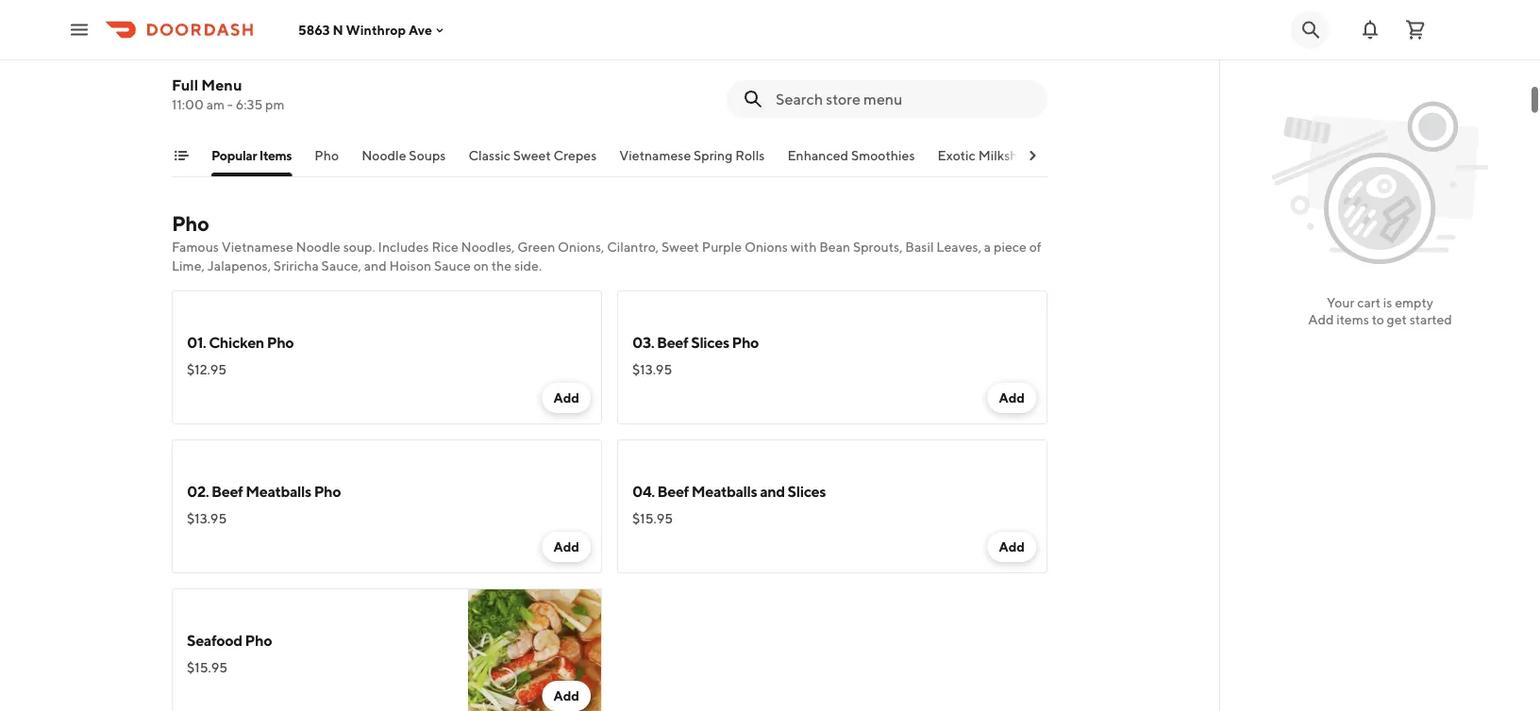 Task type: locate. For each thing, give the bounding box(es) containing it.
pho
[[315, 148, 339, 163], [172, 211, 209, 236], [267, 334, 294, 352], [732, 334, 759, 352], [314, 483, 341, 501], [245, 632, 272, 650]]

0 horizontal spatial $13.95
[[187, 511, 227, 527]]

full menu 11:00 am - 6:35 pm
[[172, 76, 285, 112]]

started
[[1410, 312, 1453, 328]]

meatballs right the 02.
[[246, 483, 311, 501]]

beef
[[657, 334, 689, 352], [212, 483, 243, 501], [658, 483, 689, 501]]

1 meatballs from the left
[[246, 483, 311, 501]]

meatballs right 04.
[[692, 483, 757, 501]]

your
[[1327, 295, 1355, 311]]

1 horizontal spatial $13.95
[[632, 362, 672, 378]]

1 horizontal spatial vietnamese
[[619, 148, 691, 163]]

your cart is empty add items to get started
[[1309, 295, 1453, 328]]

04.
[[632, 483, 655, 501]]

classic sweet crepes
[[469, 148, 597, 163]]

5863 n winthrop ave button
[[298, 22, 448, 38]]

0 horizontal spatial vietnamese
[[222, 239, 293, 255]]

bean
[[820, 239, 851, 255]]

rice
[[432, 239, 459, 255]]

1 vertical spatial $13.95
[[187, 511, 227, 527]]

1 horizontal spatial meatballs
[[692, 483, 757, 501]]

0 vertical spatial sweet
[[513, 148, 551, 163]]

vietnamese
[[619, 148, 691, 163], [222, 239, 293, 255]]

vietnamese spring rolls
[[619, 148, 765, 163]]

1 vertical spatial sweet
[[662, 239, 699, 255]]

sweet inside pho famous vietnamese noodle soup. includes rice noodles, green onions, cilantro, sweet purple onions with bean sprouts, basil leaves, a piece of lime, jalapenos, sriricha sauce, and hoison sauce on the side.
[[662, 239, 699, 255]]

add for 04. beef meatballs and slices
[[999, 540, 1025, 555]]

add button for 04. beef meatballs and slices
[[988, 532, 1037, 563]]

add button for 01. chicken pho
[[542, 383, 591, 413]]

empty
[[1395, 295, 1434, 311]]

hoison
[[389, 258, 432, 274]]

0 vertical spatial slices
[[691, 334, 729, 352]]

2 horizontal spatial and
[[760, 483, 785, 501]]

items
[[1337, 312, 1370, 328]]

noodle inside button
[[362, 148, 406, 163]]

and inside pho famous vietnamese noodle soup. includes rice noodles, green onions, cilantro, sweet purple onions with bean sprouts, basil leaves, a piece of lime, jalapenos, sriricha sauce, and hoison sauce on the side.
[[364, 258, 387, 274]]

korean corn dog
[[632, 66, 747, 84]]

1 vertical spatial slices
[[788, 483, 826, 501]]

and
[[283, 66, 308, 84], [364, 258, 387, 274], [760, 483, 785, 501]]

vietnamese up jalapenos,
[[222, 239, 293, 255]]

pho inside pho famous vietnamese noodle soup. includes rice noodles, green onions, cilantro, sweet purple onions with bean sprouts, basil leaves, a piece of lime, jalapenos, sriricha sauce, and hoison sauce on the side.
[[172, 211, 209, 236]]

$13.95 for 03.
[[632, 362, 672, 378]]

0 vertical spatial $13.95
[[632, 362, 672, 378]]

1 horizontal spatial $15.95
[[632, 511, 673, 527]]

$15.95 down 04.
[[632, 511, 673, 527]]

n
[[333, 22, 343, 38]]

korean
[[632, 66, 681, 84]]

1 vertical spatial $15.95
[[187, 660, 228, 676]]

is
[[1384, 295, 1393, 311]]

0 horizontal spatial sweet
[[513, 148, 551, 163]]

12. strawberry and nutella crepe
[[187, 66, 404, 84]]

$15.95
[[632, 511, 673, 527], [187, 660, 228, 676]]

smoothies
[[851, 148, 915, 163]]

famous
[[172, 239, 219, 255]]

1 vertical spatial vietnamese
[[222, 239, 293, 255]]

03.
[[632, 334, 654, 352]]

noodle soups
[[362, 148, 446, 163]]

-
[[227, 97, 233, 112]]

add button for 03. beef slices pho
[[988, 383, 1037, 413]]

sauce
[[434, 258, 471, 274]]

am
[[206, 97, 225, 112]]

0 vertical spatial noodle
[[362, 148, 406, 163]]

add for 03. beef slices pho
[[999, 390, 1025, 406]]

beef right 04.
[[658, 483, 689, 501]]

2 meatballs from the left
[[692, 483, 757, 501]]

side.
[[514, 258, 542, 274]]

spring
[[694, 148, 733, 163]]

green
[[518, 239, 555, 255]]

sriricha
[[274, 258, 319, 274]]

classic sweet crepes button
[[469, 146, 597, 177]]

$13.95 down the 02.
[[187, 511, 227, 527]]

sweet
[[513, 148, 551, 163], [662, 239, 699, 255]]

0 vertical spatial $15.95
[[632, 511, 673, 527]]

0 horizontal spatial $15.95
[[187, 660, 228, 676]]

items
[[259, 148, 292, 163]]

slices
[[691, 334, 729, 352], [788, 483, 826, 501]]

a
[[984, 239, 991, 255]]

sweet left purple
[[662, 239, 699, 255]]

1 horizontal spatial sweet
[[662, 239, 699, 255]]

add button
[[542, 383, 591, 413], [988, 383, 1037, 413], [542, 532, 591, 563], [988, 532, 1037, 563], [542, 682, 591, 712]]

with
[[791, 239, 817, 255]]

1 vertical spatial noodle
[[296, 239, 341, 255]]

$15.95 for 04.
[[632, 511, 673, 527]]

beef right 03.
[[657, 334, 689, 352]]

add for 02. beef meatballs pho
[[554, 540, 580, 555]]

0 horizontal spatial noodle
[[296, 239, 341, 255]]

the
[[492, 258, 512, 274]]

1 horizontal spatial and
[[364, 258, 387, 274]]

pm
[[265, 97, 285, 112]]

scroll menu navigation right image
[[1025, 148, 1040, 163]]

meatballs
[[246, 483, 311, 501], [692, 483, 757, 501]]

beef for 04.
[[658, 483, 689, 501]]

11:00
[[172, 97, 204, 112]]

1 vertical spatial and
[[364, 258, 387, 274]]

1 horizontal spatial slices
[[788, 483, 826, 501]]

add
[[1309, 312, 1334, 328], [554, 390, 580, 406], [999, 390, 1025, 406], [554, 540, 580, 555], [999, 540, 1025, 555], [554, 689, 580, 704]]

vietnamese left spring
[[619, 148, 691, 163]]

to
[[1372, 312, 1385, 328]]

0 vertical spatial and
[[283, 66, 308, 84]]

popular
[[211, 148, 257, 163]]

meatballs for and
[[692, 483, 757, 501]]

noodle left the soups
[[362, 148, 406, 163]]

1 horizontal spatial noodle
[[362, 148, 406, 163]]

seafood pho image
[[468, 589, 602, 712]]

beef for 02.
[[212, 483, 243, 501]]

seafood
[[187, 632, 242, 650]]

exotic milkshakes
[[938, 148, 1045, 163]]

sweet right classic
[[513, 148, 551, 163]]

noodle
[[362, 148, 406, 163], [296, 239, 341, 255]]

04. beef meatballs and slices
[[632, 483, 826, 501]]

strawberry
[[207, 66, 280, 84]]

5863
[[298, 22, 330, 38]]

noodle up sriricha
[[296, 239, 341, 255]]

beef right the 02.
[[212, 483, 243, 501]]

$13.95 down 03.
[[632, 362, 672, 378]]

notification bell image
[[1359, 18, 1382, 41]]

0 horizontal spatial meatballs
[[246, 483, 311, 501]]

$13.95
[[632, 362, 672, 378], [187, 511, 227, 527]]

$15.95 down seafood
[[187, 660, 228, 676]]

0 vertical spatial vietnamese
[[619, 148, 691, 163]]



Task type: vqa. For each thing, say whether or not it's contained in the screenshot.
Dejalee M Order
no



Task type: describe. For each thing, give the bounding box(es) containing it.
onions
[[745, 239, 788, 255]]

of
[[1030, 239, 1042, 255]]

$10.95
[[187, 94, 229, 110]]

exotic
[[938, 148, 976, 163]]

soup.
[[343, 239, 375, 255]]

seafood pho
[[187, 632, 272, 650]]

menu
[[201, 76, 242, 94]]

12.
[[187, 66, 204, 84]]

soups
[[409, 148, 446, 163]]

onions,
[[558, 239, 605, 255]]

purple
[[702, 239, 742, 255]]

ave
[[409, 22, 432, 38]]

noodle soups button
[[362, 146, 446, 177]]

sprouts,
[[853, 239, 903, 255]]

0 horizontal spatial slices
[[691, 334, 729, 352]]

Item Search search field
[[776, 89, 1033, 110]]

02. beef meatballs pho
[[187, 483, 341, 501]]

03. beef slices pho
[[632, 334, 759, 352]]

open menu image
[[68, 18, 91, 41]]

crepe
[[362, 66, 404, 84]]

02.
[[187, 483, 209, 501]]

basil
[[906, 239, 934, 255]]

0 horizontal spatial and
[[283, 66, 308, 84]]

noodle inside pho famous vietnamese noodle soup. includes rice noodles, green onions, cilantro, sweet purple onions with bean sprouts, basil leaves, a piece of lime, jalapenos, sriricha sauce, and hoison sauce on the side.
[[296, 239, 341, 255]]

add button for 02. beef meatballs pho
[[542, 532, 591, 563]]

popular items
[[211, 148, 292, 163]]

piece
[[994, 239, 1027, 255]]

cart
[[1358, 295, 1381, 311]]

sweet inside button
[[513, 148, 551, 163]]

add inside your cart is empty add items to get started
[[1309, 312, 1334, 328]]

winthrop
[[346, 22, 406, 38]]

get
[[1387, 312, 1407, 328]]

chicken
[[209, 334, 264, 352]]

rolls
[[736, 148, 765, 163]]

nutella
[[311, 66, 360, 84]]

lime,
[[172, 258, 205, 274]]

beef for 03.
[[657, 334, 689, 352]]

classic
[[469, 148, 511, 163]]

$13.95 for 02.
[[187, 511, 227, 527]]

on
[[474, 258, 489, 274]]

vietnamese spring rolls button
[[619, 146, 765, 177]]

vietnamese inside pho famous vietnamese noodle soup. includes rice noodles, green onions, cilantro, sweet purple onions with bean sprouts, basil leaves, a piece of lime, jalapenos, sriricha sauce, and hoison sauce on the side.
[[222, 239, 293, 255]]

leaves,
[[937, 239, 982, 255]]

cilantro,
[[607, 239, 659, 255]]

jalapenos,
[[207, 258, 271, 274]]

crepes
[[554, 148, 597, 163]]

pho button
[[315, 146, 339, 177]]

includes
[[378, 239, 429, 255]]

dog
[[719, 66, 747, 84]]

pho famous vietnamese noodle soup. includes rice noodles, green onions, cilantro, sweet purple onions with bean sprouts, basil leaves, a piece of lime, jalapenos, sriricha sauce, and hoison sauce on the side.
[[172, 211, 1042, 274]]

6:35
[[236, 97, 263, 112]]

vietnamese inside button
[[619, 148, 691, 163]]

noodles,
[[461, 239, 515, 255]]

5863 n winthrop ave
[[298, 22, 432, 38]]

$12.95
[[187, 362, 227, 378]]

$15.95 for seafood
[[187, 660, 228, 676]]

add for 01. chicken pho
[[554, 390, 580, 406]]

enhanced
[[788, 148, 849, 163]]

enhanced smoothies button
[[788, 146, 915, 177]]

exotic milkshakes button
[[938, 146, 1045, 177]]

milkshakes
[[979, 148, 1045, 163]]

corn
[[683, 66, 716, 84]]

sauce,
[[322, 258, 361, 274]]

enhanced smoothies
[[788, 148, 915, 163]]

2 vertical spatial and
[[760, 483, 785, 501]]

01.
[[187, 334, 206, 352]]

full
[[172, 76, 198, 94]]

01. chicken pho
[[187, 334, 294, 352]]

0 items, open order cart image
[[1405, 18, 1427, 41]]

show menu categories image
[[174, 148, 189, 163]]

meatballs for pho
[[246, 483, 311, 501]]



